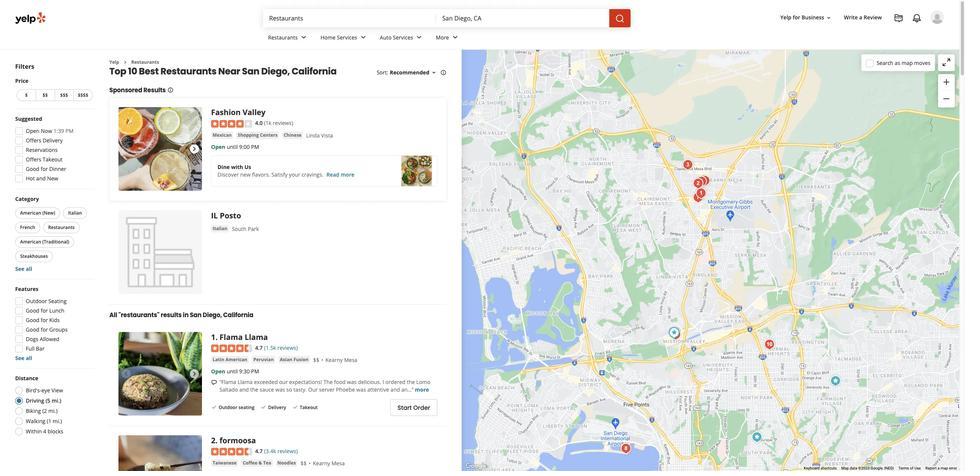 Task type: describe. For each thing, give the bounding box(es) containing it.
posto
[[220, 211, 241, 221]]

more
[[436, 34, 449, 41]]

bar
[[36, 345, 44, 352]]

1 . flama llama
[[211, 332, 268, 342]]

1 horizontal spatial the
[[407, 378, 415, 386]]

16 chevron down v2 image
[[431, 70, 437, 76]]

16 chevron down v2 image
[[826, 15, 832, 21]]

0 vertical spatial 16 info v2 image
[[441, 70, 447, 76]]

slideshow element for open until 9:00 pm
[[119, 107, 202, 191]]

map region
[[402, 45, 966, 471]]

tyler b. image
[[931, 10, 945, 24]]

inegi
[[885, 466, 895, 470]]

noodles button
[[276, 459, 298, 467]]

mi.) for driving (5 mi.)
[[52, 397, 61, 404]]

latin american
[[213, 356, 248, 363]]

driving
[[26, 397, 44, 404]]

our
[[308, 386, 318, 393]]

0 vertical spatial reviews)
[[273, 119, 293, 127]]

4.7 link for formoosa
[[255, 447, 263, 455]]

"flama
[[220, 378, 236, 386]]

use
[[915, 466, 922, 470]]

all
[[109, 311, 117, 320]]

so
[[287, 386, 292, 393]]

with
[[231, 163, 243, 171]]

bird's-
[[26, 387, 41, 394]]

home
[[321, 34, 336, 41]]

open for open until 9:30 pm
[[211, 368, 225, 375]]

flama llama image
[[119, 332, 202, 416]]

good for good for groups
[[26, 326, 39, 333]]

$
[[25, 92, 28, 98]]

all for category
[[26, 265, 32, 272]]

outdoor seating
[[219, 404, 255, 411]]

(1
[[47, 418, 51, 425]]

group containing suggested
[[13, 115, 94, 185]]

flavors.
[[252, 171, 270, 178]]

option group containing distance
[[13, 375, 94, 438]]

Near text field
[[443, 14, 604, 22]]

biking
[[26, 407, 41, 415]]

24 chevron down v2 image for more
[[451, 33, 460, 42]]

fashion valley image
[[667, 325, 682, 340]]

attentive
[[368, 386, 389, 393]]

0 vertical spatial california
[[292, 65, 337, 78]]

flama llama link
[[220, 332, 268, 342]]

mesa for formoosa
[[332, 460, 345, 467]]

latin
[[213, 356, 224, 363]]

driving (5 mi.)
[[26, 397, 61, 404]]

yelp for yelp link
[[109, 59, 119, 65]]

latin american button
[[211, 356, 249, 364]]

see for features
[[15, 354, 24, 362]]

mi.) for biking (2 mi.)
[[48, 407, 58, 415]]

kearny for formoosa
[[313, 460, 330, 467]]

until for until 9:30 pm
[[227, 368, 238, 375]]

(new)
[[42, 210, 55, 216]]

fashion valley image
[[119, 107, 202, 191]]

outdoor for outdoor seating
[[219, 404, 237, 411]]

for for dinner
[[41, 165, 48, 172]]

yelp link
[[109, 59, 119, 65]]

asian
[[280, 356, 293, 363]]

sponsored results
[[109, 86, 166, 95]]

south
[[232, 225, 247, 233]]

the vibe image
[[762, 337, 778, 352]]

1 horizontal spatial restaurants link
[[262, 27, 315, 49]]

1 vertical spatial diego,
[[203, 311, 222, 320]]

your
[[289, 171, 301, 178]]

shopping centers
[[238, 132, 278, 138]]

open until 9:30 pm
[[211, 368, 259, 375]]

24 chevron down v2 image for home services
[[359, 33, 368, 42]]

1 vertical spatial san
[[190, 311, 202, 320]]

category
[[15, 195, 39, 203]]

noodles link
[[276, 459, 298, 467]]

map data ©2023 google, inegi
[[842, 466, 895, 470]]

walking
[[26, 418, 45, 425]]

until for until 9:00 pm
[[227, 143, 238, 150]]

saltado
[[220, 386, 238, 393]]

steamy piggy image
[[694, 174, 710, 189]]

$$$$
[[78, 92, 88, 98]]

good for kids
[[26, 316, 60, 324]]

recommended
[[390, 69, 430, 76]]

craft house fashion valley image
[[669, 327, 684, 342]]

american for american (traditional)
[[20, 239, 41, 245]]

group containing category
[[14, 195, 94, 273]]

map for moves
[[902, 59, 914, 66]]

fusion
[[294, 356, 309, 363]]

0 horizontal spatial italian
[[68, 210, 82, 216]]

0 vertical spatial delivery
[[43, 137, 63, 144]]

1 horizontal spatial diego,
[[261, 65, 290, 78]]

see all button for category
[[15, 265, 32, 272]]

french button
[[15, 222, 40, 233]]

linda
[[306, 132, 320, 139]]

see all button for features
[[15, 354, 32, 362]]

home services
[[321, 34, 357, 41]]

next image
[[190, 369, 199, 379]]

formoosa
[[220, 436, 256, 446]]

terms
[[899, 466, 910, 470]]

mexican button
[[211, 131, 233, 139]]

2
[[211, 436, 216, 446]]

for for business
[[793, 14, 801, 21]]

$$$
[[60, 92, 68, 98]]

now
[[41, 127, 52, 134]]

(3.4k reviews)
[[264, 448, 298, 455]]

outdoor for outdoor seating
[[26, 297, 47, 305]]

biking (2 mi.)
[[26, 407, 58, 415]]

start order link
[[391, 399, 438, 416]]

satisfy
[[272, 171, 288, 178]]

new
[[240, 171, 251, 178]]

$$ for 1 . flama llama
[[313, 356, 319, 364]]

coffee
[[243, 460, 258, 466]]

i
[[383, 378, 384, 386]]

kearny mesa for 1 . flama llama
[[326, 356, 358, 364]]

keyboard shortcuts
[[804, 466, 837, 470]]

open until 9:00 pm
[[211, 143, 259, 150]]

order
[[414, 403, 430, 412]]

moves
[[915, 59, 931, 66]]

good for good for lunch
[[26, 307, 39, 314]]

in
[[183, 311, 189, 320]]

il posto image
[[750, 430, 765, 445]]

il posto link
[[211, 211, 241, 221]]

none field near
[[443, 14, 604, 22]]

shopping centers link
[[236, 131, 279, 139]]

home services link
[[315, 27, 374, 49]]

zoom in image
[[943, 77, 952, 87]]

steakhouses button
[[15, 251, 53, 262]]

map for error
[[941, 466, 949, 470]]

ten seconds yunnan rice noodle image
[[698, 173, 713, 188]]

mi.) for walking (1 mi.)
[[53, 418, 62, 425]]

terms of use
[[899, 466, 922, 470]]

1 vertical spatial california
[[223, 311, 254, 320]]

0 horizontal spatial italian button
[[63, 207, 87, 219]]

pm for open now 1:39 pm
[[66, 127, 74, 134]]

open for open now 1:39 pm
[[26, 127, 39, 134]]

italian inside italian link
[[213, 225, 228, 232]]

a for write
[[860, 14, 863, 21]]

il
[[211, 211, 218, 221]]

fashion valley link
[[211, 107, 266, 118]]

full bar
[[26, 345, 44, 352]]

1 horizontal spatial and
[[240, 386, 249, 393]]

2 . formoosa
[[211, 436, 256, 446]]

yelp for yelp for business
[[781, 14, 792, 21]]

services for home services
[[337, 34, 357, 41]]

0 horizontal spatial and
[[36, 175, 46, 182]]

of
[[911, 466, 914, 470]]

was down our
[[276, 386, 285, 393]]

next image
[[190, 145, 199, 154]]

$$ for 2 . formoosa
[[301, 460, 307, 467]]

was down delicious.
[[357, 386, 366, 393]]

1 horizontal spatial takeout
[[300, 404, 318, 411]]

review
[[864, 14, 883, 21]]

1 vertical spatial the
[[250, 386, 259, 393]]

peruvian button
[[252, 356, 275, 364]]

see all for category
[[15, 265, 32, 272]]

within 4 blocks
[[26, 428, 63, 435]]

within
[[26, 428, 42, 435]]

for for kids
[[41, 316, 48, 324]]

yun tea house image
[[691, 190, 706, 205]]

food
[[334, 378, 346, 386]]

$$$$ button
[[73, 89, 93, 101]]

flama llama image
[[694, 186, 709, 201]]

recommended button
[[390, 69, 437, 76]]

american inside button
[[226, 356, 248, 363]]

see for category
[[15, 265, 24, 272]]

business
[[802, 14, 825, 21]]

il posto image
[[119, 211, 202, 294]]

0 vertical spatial san
[[242, 65, 260, 78]]



Task type: locate. For each thing, give the bounding box(es) containing it.
taiwanese link
[[211, 459, 238, 467]]

1 offers from the top
[[26, 137, 41, 144]]

california down home
[[292, 65, 337, 78]]

16 checkmark v2 image
[[292, 404, 298, 410]]

. for 1
[[216, 332, 218, 342]]

2 4.7 star rating image from the top
[[211, 448, 252, 456]]

restaurants inside restaurants link
[[268, 34, 298, 41]]

expand map image
[[943, 58, 952, 67]]

2 24 chevron down v2 image from the left
[[359, 33, 368, 42]]

until up "flama
[[227, 368, 238, 375]]

. for 2
[[216, 436, 218, 446]]

$$ inside button
[[43, 92, 48, 98]]

0 vertical spatial slideshow element
[[119, 107, 202, 191]]

4.7 for flama llama
[[255, 344, 263, 352]]

auto services
[[380, 34, 413, 41]]

0 vertical spatial .
[[216, 332, 218, 342]]

16 info v2 image right 16 chevron down v2 icon
[[441, 70, 447, 76]]

see all button
[[15, 265, 32, 272], [15, 354, 32, 362]]

san right near
[[242, 65, 260, 78]]

4.7 star rating image down the flama
[[211, 345, 252, 352]]

1 see all button from the top
[[15, 265, 32, 272]]

0 vertical spatial see all
[[15, 265, 32, 272]]

0 horizontal spatial 16 checkmark v2 image
[[211, 404, 217, 410]]

good
[[26, 165, 39, 172], [26, 307, 39, 314], [26, 316, 39, 324], [26, 326, 39, 333]]

3 slideshow element from the top
[[119, 436, 202, 471]]

map left error
[[941, 466, 949, 470]]

16 checkmark v2 image for outdoor seating
[[211, 404, 217, 410]]

24 chevron down v2 image inside home services link
[[359, 33, 368, 42]]

features
[[15, 285, 38, 293]]

keyboard shortcuts button
[[804, 466, 837, 471]]

Find text field
[[269, 14, 430, 22]]

american (traditional)
[[20, 239, 69, 245]]

the
[[324, 378, 333, 386]]

mi.) right (2
[[48, 407, 58, 415]]

1 vertical spatial llama
[[238, 378, 253, 386]]

0 vertical spatial mesa
[[344, 356, 358, 364]]

4.7 link left (1.5k
[[255, 344, 263, 352]]

suggested
[[15, 115, 42, 122]]

price group
[[15, 77, 94, 103]]

see all down full
[[15, 354, 32, 362]]

0 horizontal spatial more
[[341, 171, 355, 178]]

&
[[259, 460, 262, 466]]

reviews) for 1 . flama llama
[[278, 344, 298, 352]]

0 horizontal spatial yelp
[[109, 59, 119, 65]]

(3.4k
[[264, 448, 276, 455]]

$ button
[[17, 89, 36, 101]]

delicious.
[[358, 378, 381, 386]]

italian link
[[211, 225, 229, 233]]

0 horizontal spatial 24 chevron down v2 image
[[299, 33, 309, 42]]

1 see all from the top
[[15, 265, 32, 272]]

seating
[[48, 297, 67, 305]]

16 checkmark v2 image right seating
[[261, 404, 267, 410]]

formoosa link
[[220, 436, 256, 446]]

offers up reservations
[[26, 137, 41, 144]]

write a review link
[[842, 11, 886, 24]]

1 horizontal spatial more
[[415, 386, 429, 393]]

4.7 link for flama llama
[[255, 344, 263, 352]]

0 horizontal spatial 24 chevron down v2 image
[[415, 33, 424, 42]]

outdoor down saltado at bottom left
[[219, 404, 237, 411]]

24 chevron down v2 image left auto
[[359, 33, 368, 42]]

report
[[926, 466, 937, 470]]

0 vertical spatial all
[[26, 265, 32, 272]]

open down suggested
[[26, 127, 39, 134]]

seating
[[239, 404, 255, 411]]

see all for features
[[15, 354, 32, 362]]

1 horizontal spatial services
[[393, 34, 413, 41]]

italian
[[68, 210, 82, 216], [213, 225, 228, 232]]

a right report in the right bottom of the page
[[938, 466, 940, 470]]

24 chevron down v2 image left home
[[299, 33, 309, 42]]

see all down steakhouses button
[[15, 265, 32, 272]]

16 info v2 image right results at top left
[[167, 87, 173, 93]]

$$ button
[[36, 89, 55, 101]]

mesa for flama llama
[[344, 356, 358, 364]]

lunch
[[49, 307, 64, 314]]

1 16 checkmark v2 image from the left
[[211, 404, 217, 410]]

services right auto
[[393, 34, 413, 41]]

open down latin
[[211, 368, 225, 375]]

1 horizontal spatial map
[[941, 466, 949, 470]]

2 vertical spatial slideshow element
[[119, 436, 202, 471]]

top 10 best restaurants near san diego, california
[[109, 65, 337, 78]]

american down category
[[20, 210, 41, 216]]

0 horizontal spatial none field
[[269, 14, 430, 22]]

0 horizontal spatial delivery
[[43, 137, 63, 144]]

takeout right 16 checkmark v2 image
[[300, 404, 318, 411]]

baba'z grill image
[[828, 373, 844, 388]]

0 vertical spatial diego,
[[261, 65, 290, 78]]

1 horizontal spatial italian button
[[211, 225, 229, 233]]

yelp left 16 chevron right v2 image
[[109, 59, 119, 65]]

restaurants inside restaurants button
[[48, 224, 75, 231]]

good up hot in the left of the page
[[26, 165, 39, 172]]

0 vertical spatial outdoor
[[26, 297, 47, 305]]

1 vertical spatial 16 info v2 image
[[167, 87, 173, 93]]

yelp left business at the right top of the page
[[781, 14, 792, 21]]

more right the read
[[341, 171, 355, 178]]

until left 9:00
[[227, 143, 238, 150]]

1 24 chevron down v2 image from the left
[[299, 33, 309, 42]]

outdoor up 'good for lunch'
[[26, 297, 47, 305]]

$$ right fusion on the bottom left of page
[[313, 356, 319, 364]]

slideshow element for open until 9:30 pm
[[119, 332, 202, 416]]

takeout up dinner
[[43, 156, 63, 163]]

24 chevron down v2 image inside "auto services" link
[[415, 33, 424, 42]]

open down mexican link
[[211, 143, 225, 150]]

tea
[[263, 460, 271, 466]]

16 chevron right v2 image
[[122, 59, 128, 65]]

4.7 left (3.4k at the bottom of page
[[255, 448, 263, 455]]

the up an…"
[[407, 378, 415, 386]]

more down lomo at the bottom left of the page
[[415, 386, 429, 393]]

1 all from the top
[[26, 265, 32, 272]]

american down french "button"
[[20, 239, 41, 245]]

2 vertical spatial open
[[211, 368, 225, 375]]

1 vertical spatial offers
[[26, 156, 41, 163]]

c level image
[[619, 441, 634, 456]]

notifications image
[[913, 14, 922, 23]]

1 horizontal spatial $$
[[301, 460, 307, 467]]

chinese button
[[282, 131, 303, 139]]

0 vertical spatial 4.7 star rating image
[[211, 345, 252, 352]]

1 4.7 link from the top
[[255, 344, 263, 352]]

1 . from the top
[[216, 332, 218, 342]]

an…"
[[402, 386, 414, 393]]

until
[[227, 143, 238, 150], [227, 368, 238, 375]]

1 vertical spatial yelp
[[109, 59, 119, 65]]

peruvian link
[[252, 356, 275, 364]]

was
[[347, 378, 357, 386], [276, 386, 285, 393], [357, 386, 366, 393]]

0 vertical spatial until
[[227, 143, 238, 150]]

auto
[[380, 34, 392, 41]]

option group
[[13, 375, 94, 438]]

0 vertical spatial llama
[[245, 332, 268, 342]]

services right home
[[337, 34, 357, 41]]

group containing features
[[13, 285, 94, 362]]

1 vertical spatial delivery
[[268, 404, 286, 411]]

(5
[[46, 397, 50, 404]]

map right as
[[902, 59, 914, 66]]

italian up restaurants button
[[68, 210, 82, 216]]

exceeded
[[254, 378, 278, 386]]

2 vertical spatial reviews)
[[278, 448, 298, 455]]

for for lunch
[[41, 307, 48, 314]]

reviews) right (1k at the top of the page
[[273, 119, 293, 127]]

for left business at the right top of the page
[[793, 14, 801, 21]]

fashion
[[211, 107, 241, 118]]

start order
[[398, 403, 430, 412]]

(traditional)
[[42, 239, 69, 245]]

0 vertical spatial yelp
[[781, 14, 792, 21]]

business categories element
[[262, 27, 945, 49]]

4.0 (1k reviews)
[[255, 119, 293, 127]]

0 vertical spatial 4.7 link
[[255, 344, 263, 352]]

2 4.7 from the top
[[255, 448, 263, 455]]

0 vertical spatial see
[[15, 265, 24, 272]]

good for lunch
[[26, 307, 64, 314]]

None search field
[[263, 9, 633, 27]]

sort:
[[377, 69, 389, 76]]

offers for offers delivery
[[26, 137, 41, 144]]

1 vertical spatial 4.7
[[255, 448, 263, 455]]

24 chevron down v2 image for auto services
[[415, 33, 424, 42]]

search as map moves
[[877, 59, 931, 66]]

dogs allowed
[[26, 335, 59, 343]]

american up open until 9:30 pm
[[226, 356, 248, 363]]

1 vertical spatial slideshow element
[[119, 332, 202, 416]]

yuk dae jang image
[[681, 157, 696, 172]]

and down ordered
[[391, 386, 400, 393]]

1 none field from the left
[[269, 14, 430, 22]]

2 until from the top
[[227, 368, 238, 375]]

2 vertical spatial american
[[226, 356, 248, 363]]

0 vertical spatial american
[[20, 210, 41, 216]]

mexican link
[[211, 131, 233, 139]]

0 vertical spatial a
[[860, 14, 863, 21]]

map
[[902, 59, 914, 66], [941, 466, 949, 470]]

1 horizontal spatial italian
[[213, 225, 228, 232]]

american for american (new)
[[20, 210, 41, 216]]

1 horizontal spatial 24 chevron down v2 image
[[451, 33, 460, 42]]

0 vertical spatial pm
[[66, 127, 74, 134]]

llama
[[245, 332, 268, 342], [238, 378, 253, 386]]

1 vertical spatial all
[[26, 354, 32, 362]]

1 vertical spatial more
[[415, 386, 429, 393]]

1 vertical spatial italian button
[[211, 225, 229, 233]]

good for good for kids
[[26, 316, 39, 324]]

see all button down steakhouses button
[[15, 265, 32, 272]]

24 chevron down v2 image right more
[[451, 33, 460, 42]]

services for auto services
[[393, 34, 413, 41]]

italian button
[[63, 207, 87, 219], [211, 225, 229, 233]]

0 horizontal spatial restaurants link
[[131, 59, 159, 65]]

good for good for dinner
[[26, 165, 39, 172]]

a right write on the right top of the page
[[860, 14, 863, 21]]

0 horizontal spatial outdoor
[[26, 297, 47, 305]]

taiwanese
[[213, 460, 237, 466]]

0 vertical spatial see all button
[[15, 265, 32, 272]]

yelp inside button
[[781, 14, 792, 21]]

and right hot in the left of the page
[[36, 175, 46, 182]]

. left the flama
[[216, 332, 218, 342]]

mi.) right "(1"
[[53, 418, 62, 425]]

previous image
[[122, 369, 131, 379]]

0 horizontal spatial takeout
[[43, 156, 63, 163]]

4.7 star rating image
[[211, 345, 252, 352], [211, 448, 252, 456]]

italian button down il
[[211, 225, 229, 233]]

all down steakhouses button
[[26, 265, 32, 272]]

0 vertical spatial italian button
[[63, 207, 87, 219]]

and
[[36, 175, 46, 182], [240, 386, 249, 393], [391, 386, 400, 393]]

24 chevron down v2 image inside more link
[[451, 33, 460, 42]]

asian fusion link
[[279, 356, 310, 364]]

4.7 star rating image for flama
[[211, 345, 252, 352]]

1 horizontal spatial california
[[292, 65, 337, 78]]

chinese link
[[282, 131, 303, 139]]

auto services link
[[374, 27, 430, 49]]

1 vertical spatial see all button
[[15, 354, 32, 362]]

and right saltado at bottom left
[[240, 386, 249, 393]]

0 horizontal spatial diego,
[[203, 311, 222, 320]]

1 vertical spatial reviews)
[[278, 344, 298, 352]]

good up dogs
[[26, 326, 39, 333]]

group
[[939, 74, 956, 108], [13, 115, 94, 185], [14, 195, 94, 273], [13, 285, 94, 362]]

0 horizontal spatial the
[[250, 386, 259, 393]]

1 horizontal spatial a
[[938, 466, 940, 470]]

top
[[109, 65, 126, 78]]

llama up (1.5k
[[245, 332, 268, 342]]

google image
[[464, 461, 489, 471]]

reviews) up noodles
[[278, 448, 298, 455]]

distance
[[15, 375, 38, 382]]

pm for open until 9:30 pm
[[251, 368, 259, 375]]

0 horizontal spatial san
[[190, 311, 202, 320]]

(1.5k reviews) link
[[264, 344, 298, 352]]

pm right "1:39"
[[66, 127, 74, 134]]

park
[[248, 225, 259, 233]]

was up phoebe
[[347, 378, 357, 386]]

centers
[[260, 132, 278, 138]]

1 see from the top
[[15, 265, 24, 272]]

3 good from the top
[[26, 316, 39, 324]]

24 chevron down v2 image for restaurants
[[299, 33, 309, 42]]

0 horizontal spatial 16 info v2 image
[[167, 87, 173, 93]]

1 vertical spatial $$
[[313, 356, 319, 364]]

1 horizontal spatial 16 checkmark v2 image
[[261, 404, 267, 410]]

for up good for kids
[[41, 307, 48, 314]]

4.7 left (1.5k
[[255, 344, 263, 352]]

results
[[161, 311, 182, 320]]

4 good from the top
[[26, 326, 39, 333]]

2 good from the top
[[26, 307, 39, 314]]

services inside "auto services" link
[[393, 34, 413, 41]]

1 horizontal spatial yelp
[[781, 14, 792, 21]]

for down "offers takeout"
[[41, 165, 48, 172]]

0 vertical spatial kearny
[[326, 356, 343, 364]]

coffee & tea button
[[241, 459, 273, 467]]

1 4.7 star rating image from the top
[[211, 345, 252, 352]]

1 services from the left
[[337, 34, 357, 41]]

1 horizontal spatial 16 info v2 image
[[441, 70, 447, 76]]

a inside 'element'
[[860, 14, 863, 21]]

0 vertical spatial kearny mesa
[[326, 356, 358, 364]]

for down good for kids
[[41, 326, 48, 333]]

1 horizontal spatial san
[[242, 65, 260, 78]]

new
[[47, 175, 58, 182]]

1 vertical spatial a
[[938, 466, 940, 470]]

offers for offers takeout
[[26, 156, 41, 163]]

0 vertical spatial restaurants link
[[262, 27, 315, 49]]

9:30
[[239, 368, 250, 375]]

restaurants button
[[43, 222, 80, 233]]

$$ left $$$ button
[[43, 92, 48, 98]]

. left formoosa "link"
[[216, 436, 218, 446]]

latin american link
[[211, 356, 249, 364]]

1 horizontal spatial delivery
[[268, 404, 286, 411]]

mi.) right (5
[[52, 397, 61, 404]]

asian fusion button
[[279, 356, 310, 364]]

phoebe
[[336, 386, 355, 393]]

2 see all button from the top
[[15, 354, 32, 362]]

1 horizontal spatial 24 chevron down v2 image
[[359, 33, 368, 42]]

1 slideshow element from the top
[[119, 107, 202, 191]]

ordered
[[386, 378, 406, 386]]

a for report
[[938, 466, 940, 470]]

16 checkmark v2 image
[[211, 404, 217, 410], [261, 404, 267, 410]]

llama down "9:30" at the bottom
[[238, 378, 253, 386]]

services inside home services link
[[337, 34, 357, 41]]

offers delivery
[[26, 137, 63, 144]]

zoom out image
[[943, 94, 952, 103]]

dinner
[[49, 165, 66, 172]]

kearny right noodles button
[[313, 460, 330, 467]]

0 vertical spatial 4.7
[[255, 344, 263, 352]]

report a map error link
[[926, 466, 958, 470]]

0 horizontal spatial services
[[337, 34, 357, 41]]

takeout
[[43, 156, 63, 163], [300, 404, 318, 411]]

all down full
[[26, 354, 32, 362]]

kearny mesa for 2 . formoosa
[[313, 460, 345, 467]]

0 vertical spatial the
[[407, 378, 415, 386]]

0 vertical spatial $$
[[43, 92, 48, 98]]

16 checkmark v2 image left outdoor seating
[[211, 404, 217, 410]]

16 checkmark v2 image for delivery
[[261, 404, 267, 410]]

0 vertical spatial mi.)
[[52, 397, 61, 404]]

american (new)
[[20, 210, 55, 216]]

None field
[[269, 14, 430, 22], [443, 14, 604, 22]]

4.7 star rating image for formoosa
[[211, 448, 252, 456]]

2 . from the top
[[216, 436, 218, 446]]

pm for open until 9:00 pm
[[251, 143, 259, 150]]

2 16 checkmark v2 image from the left
[[261, 404, 267, 410]]

16 speech v2 image
[[211, 380, 217, 386]]

llama inside "flama llama exceeded our expectations! the food was delicious. i ordered the lomo saltado and the sauce was so tasty. our server phoebe was attentive and an…"
[[238, 378, 253, 386]]

4.7 link left (3.4k at the bottom of page
[[255, 447, 263, 455]]

1 vertical spatial mesa
[[332, 460, 345, 467]]

1 vertical spatial american
[[20, 239, 41, 245]]

coffee & tea
[[243, 460, 271, 466]]

formoosa image
[[691, 176, 706, 191]]

1 vertical spatial see
[[15, 354, 24, 362]]

9:00
[[239, 143, 250, 150]]

kearny for flama llama
[[326, 356, 343, 364]]

open for open until 9:00 pm
[[211, 143, 225, 150]]

2 slideshow element from the top
[[119, 332, 202, 416]]

delivery left 16 checkmark v2 image
[[268, 404, 286, 411]]

california up 1 . flama llama
[[223, 311, 254, 320]]

good up good for kids
[[26, 307, 39, 314]]

keyboard
[[804, 466, 820, 470]]

1 vertical spatial until
[[227, 368, 238, 375]]

san right in
[[190, 311, 202, 320]]

user actions element
[[775, 9, 956, 56]]

2 all from the top
[[26, 354, 32, 362]]

1 good from the top
[[26, 165, 39, 172]]

4.0
[[255, 119, 263, 127]]

slideshow element
[[119, 107, 202, 191], [119, 332, 202, 416], [119, 436, 202, 471]]

0 horizontal spatial map
[[902, 59, 914, 66]]

2 none field from the left
[[443, 14, 604, 22]]

0 vertical spatial italian
[[68, 210, 82, 216]]

24 chevron down v2 image
[[299, 33, 309, 42], [359, 33, 368, 42]]

1 4.7 from the top
[[255, 344, 263, 352]]

0 horizontal spatial $$
[[43, 92, 48, 98]]

2 horizontal spatial and
[[391, 386, 400, 393]]

steakhouses
[[20, 253, 48, 259]]

discover
[[218, 171, 239, 178]]

1 vertical spatial kearny mesa
[[313, 460, 345, 467]]

italian button up restaurants button
[[63, 207, 87, 219]]

kearny up food
[[326, 356, 343, 364]]

1 vertical spatial see all
[[15, 354, 32, 362]]

pm right 9:00
[[251, 143, 259, 150]]

16 info v2 image
[[441, 70, 447, 76], [167, 87, 173, 93]]

see up distance
[[15, 354, 24, 362]]

search image
[[616, 14, 625, 23]]

for inside button
[[793, 14, 801, 21]]

projects image
[[895, 14, 904, 23]]

2 4.7 link from the top
[[255, 447, 263, 455]]

open
[[26, 127, 39, 134], [211, 143, 225, 150], [211, 368, 225, 375]]

none field find
[[269, 14, 430, 22]]

more inside dine with us discover new flavors. satisfy your cravings. read more
[[341, 171, 355, 178]]

4 star rating image
[[211, 120, 252, 128]]

italian down il
[[213, 225, 228, 232]]

1 vertical spatial pm
[[251, 143, 259, 150]]

see
[[15, 265, 24, 272], [15, 354, 24, 362]]

pm right "9:30" at the bottom
[[251, 368, 259, 375]]

see down steakhouses button
[[15, 265, 24, 272]]

good down 'good for lunch'
[[26, 316, 39, 324]]

2 services from the left
[[393, 34, 413, 41]]

see all button down full
[[15, 354, 32, 362]]

for for groups
[[41, 326, 48, 333]]

the left sauce
[[250, 386, 259, 393]]

4.7 star rating image down 2 . formoosa
[[211, 448, 252, 456]]

diego,
[[261, 65, 290, 78], [203, 311, 222, 320]]

for down 'good for lunch'
[[41, 316, 48, 324]]

$$ right noodles button
[[301, 460, 307, 467]]

24 chevron down v2 image right "auto services"
[[415, 33, 424, 42]]

data
[[850, 466, 858, 470]]

offers down reservations
[[26, 156, 41, 163]]

4.7 for formoosa
[[255, 448, 263, 455]]

previous image
[[122, 145, 131, 154]]

2 24 chevron down v2 image from the left
[[451, 33, 460, 42]]

0 vertical spatial offers
[[26, 137, 41, 144]]

reviews) for 2 . formoosa
[[278, 448, 298, 455]]

more link
[[430, 27, 466, 49]]

open now 1:39 pm
[[26, 127, 74, 134]]

2 offers from the top
[[26, 156, 41, 163]]

2 see from the top
[[15, 354, 24, 362]]

the
[[407, 378, 415, 386], [250, 386, 259, 393]]

1 24 chevron down v2 image from the left
[[415, 33, 424, 42]]

24 chevron down v2 image
[[415, 33, 424, 42], [451, 33, 460, 42]]

2 vertical spatial $$
[[301, 460, 307, 467]]

$$$ button
[[55, 89, 73, 101]]

1 until from the top
[[227, 143, 238, 150]]

2 see all from the top
[[15, 354, 32, 362]]

reviews) up asian
[[278, 344, 298, 352]]

all for features
[[26, 354, 32, 362]]

best
[[139, 65, 159, 78]]

outdoor
[[26, 297, 47, 305], [219, 404, 237, 411]]

0 vertical spatial more
[[341, 171, 355, 178]]

delivery down open now 1:39 pm
[[43, 137, 63, 144]]

kids
[[49, 316, 60, 324]]



Task type: vqa. For each thing, say whether or not it's contained in the screenshot.
SUGGESTED
yes



